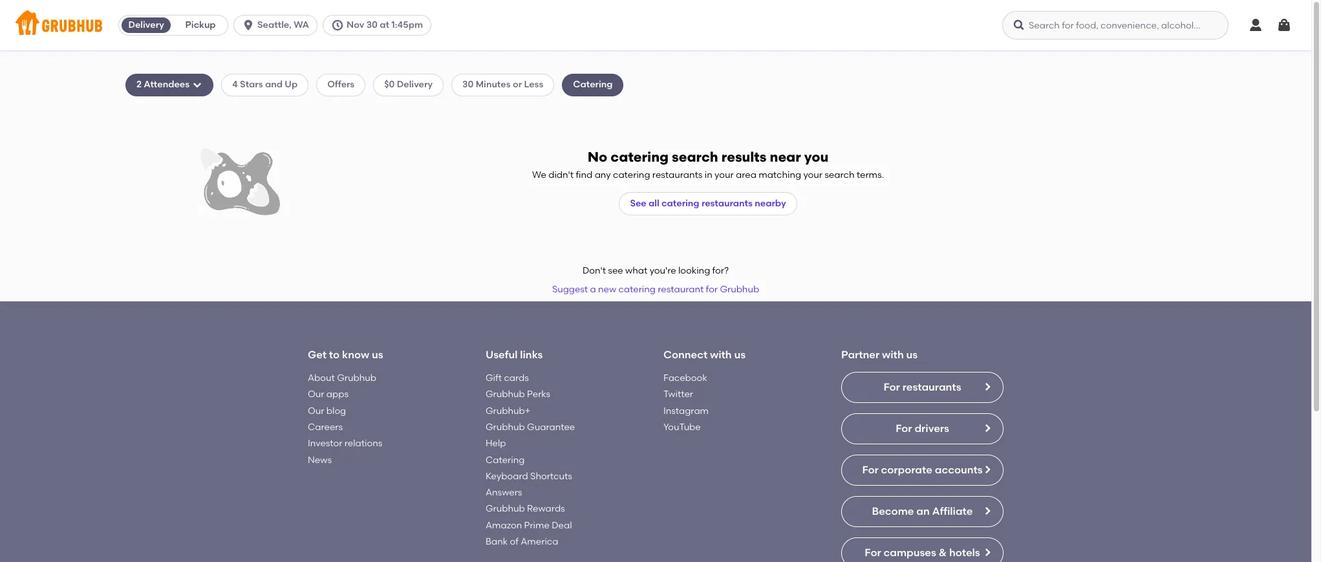 Task type: locate. For each thing, give the bounding box(es) containing it.
become an affiliate link
[[842, 496, 1004, 527]]

1 vertical spatial delivery
[[397, 79, 433, 90]]

for left campuses
[[865, 547, 882, 559]]

1 vertical spatial restaurants
[[702, 198, 753, 209]]

1 with from the left
[[710, 348, 732, 361]]

facebook link
[[664, 373, 708, 384]]

delivery inside button
[[128, 19, 164, 30]]

for down the partner with us
[[884, 381, 901, 393]]

gift cards link
[[486, 373, 529, 384]]

0 vertical spatial delivery
[[128, 19, 164, 30]]

for restaurants link
[[842, 372, 1004, 403]]

catering up any
[[611, 149, 669, 165]]

1 horizontal spatial svg image
[[242, 19, 255, 32]]

delivery left pickup
[[128, 19, 164, 30]]

search
[[672, 149, 719, 165], [825, 169, 855, 180]]

search up "in"
[[672, 149, 719, 165]]

svg image
[[1249, 17, 1264, 33], [242, 19, 255, 32], [192, 80, 203, 90]]

partner
[[842, 348, 880, 361]]

2 horizontal spatial us
[[907, 348, 918, 361]]

us right connect
[[735, 348, 746, 361]]

for campuses & hotels
[[865, 547, 981, 559]]

connect with us
[[664, 348, 746, 361]]

suggest a new catering restaurant for grubhub
[[553, 284, 760, 295]]

us for connect with us
[[735, 348, 746, 361]]

svg image inside nov 30 at 1:45pm button
[[331, 19, 344, 32]]

nearby
[[755, 198, 787, 209]]

us up for restaurants
[[907, 348, 918, 361]]

us for partner with us
[[907, 348, 918, 361]]

delivery
[[128, 19, 164, 30], [397, 79, 433, 90]]

2 vertical spatial right image
[[983, 547, 993, 558]]

right image inside the for restaurants link
[[983, 382, 993, 392]]

1 vertical spatial our
[[308, 406, 324, 417]]

1 vertical spatial right image
[[983, 465, 993, 475]]

1 horizontal spatial catering
[[573, 79, 613, 90]]

hotels
[[950, 547, 981, 559]]

1 horizontal spatial your
[[804, 169, 823, 180]]

0 vertical spatial 30
[[367, 19, 378, 30]]

0 horizontal spatial us
[[372, 348, 383, 361]]

1 vertical spatial 30
[[463, 79, 474, 90]]

seattle, wa
[[258, 19, 309, 30]]

grubhub down for?
[[720, 284, 760, 295]]

restaurants up drivers
[[903, 381, 962, 393]]

wa
[[294, 19, 309, 30]]

see all catering restaurants nearby
[[631, 198, 787, 209]]

2 horizontal spatial svg image
[[1277, 17, 1293, 33]]

0 horizontal spatial catering
[[486, 455, 525, 466]]

1 right image from the top
[[983, 382, 993, 392]]

with right "partner" on the bottom of page
[[883, 348, 904, 361]]

restaurants left "in"
[[653, 169, 703, 180]]

grubhub down gift cards link
[[486, 389, 525, 400]]

0 vertical spatial restaurants
[[653, 169, 703, 180]]

offers
[[328, 79, 355, 90]]

right image inside become an affiliate link
[[983, 506, 993, 516]]

us
[[372, 348, 383, 361], [735, 348, 746, 361], [907, 348, 918, 361]]

your right "in"
[[715, 169, 734, 180]]

youtube link
[[664, 422, 701, 433]]

1 right image from the top
[[983, 423, 993, 434]]

1 your from the left
[[715, 169, 734, 180]]

search down you on the top right of page
[[825, 169, 855, 180]]

2 right image from the top
[[983, 506, 993, 516]]

catering down what
[[619, 284, 656, 295]]

or
[[513, 79, 522, 90]]

drivers
[[915, 423, 950, 435]]

for for for corporate accounts
[[863, 464, 879, 476]]

0 horizontal spatial your
[[715, 169, 734, 180]]

help link
[[486, 438, 506, 449]]

deal
[[552, 520, 572, 531]]

1 horizontal spatial us
[[735, 348, 746, 361]]

didn't
[[549, 169, 574, 180]]

1:45pm
[[392, 19, 423, 30]]

perks
[[527, 389, 551, 400]]

you're
[[650, 265, 677, 276]]

nov
[[347, 19, 364, 30]]

delivery inside no catering search results near you main content
[[397, 79, 433, 90]]

for left corporate
[[863, 464, 879, 476]]

our up "careers"
[[308, 406, 324, 417]]

right image inside for drivers link
[[983, 423, 993, 434]]

careers link
[[308, 422, 343, 433]]

for left drivers
[[896, 423, 913, 435]]

up
[[285, 79, 298, 90]]

2 our from the top
[[308, 406, 324, 417]]

right image inside for corporate accounts link
[[983, 465, 993, 475]]

find
[[576, 169, 593, 180]]

stars
[[240, 79, 263, 90]]

svg image
[[1277, 17, 1293, 33], [331, 19, 344, 32], [1013, 19, 1026, 32]]

right image for for drivers
[[983, 423, 993, 434]]

for drivers
[[896, 423, 950, 435]]

keyboard
[[486, 471, 528, 482]]

grubhub rewards link
[[486, 504, 565, 515]]

0 horizontal spatial delivery
[[128, 19, 164, 30]]

2 with from the left
[[883, 348, 904, 361]]

with right connect
[[710, 348, 732, 361]]

results
[[722, 149, 767, 165]]

youtube
[[664, 422, 701, 433]]

2 right image from the top
[[983, 465, 993, 475]]

right image for for corporate accounts
[[983, 465, 993, 475]]

nov 30 at 1:45pm
[[347, 19, 423, 30]]

1 horizontal spatial delivery
[[397, 79, 433, 90]]

our down about
[[308, 389, 324, 400]]

a
[[590, 284, 596, 295]]

don't see what you're looking for?
[[583, 265, 729, 276]]

0 vertical spatial right image
[[983, 423, 993, 434]]

catering right less
[[573, 79, 613, 90]]

1 vertical spatial search
[[825, 169, 855, 180]]

campuses
[[884, 547, 937, 559]]

cards
[[504, 373, 529, 384]]

0 vertical spatial right image
[[983, 382, 993, 392]]

with for connect
[[710, 348, 732, 361]]

grubhub down know
[[337, 373, 377, 384]]

for
[[884, 381, 901, 393], [896, 423, 913, 435], [863, 464, 879, 476], [865, 547, 882, 559]]

0 vertical spatial our
[[308, 389, 324, 400]]

facebook twitter instagram youtube
[[664, 373, 709, 433]]

grubhub inside button
[[720, 284, 760, 295]]

answers link
[[486, 487, 522, 498]]

grubhub inside about grubhub our apps our blog careers investor relations news
[[337, 373, 377, 384]]

for corporate accounts link
[[842, 455, 1004, 486]]

our
[[308, 389, 324, 400], [308, 406, 324, 417]]

delivery right "$0"
[[397, 79, 433, 90]]

catering right any
[[613, 169, 651, 180]]

2 your from the left
[[804, 169, 823, 180]]

grubhub guarantee link
[[486, 422, 575, 433]]

catering up keyboard
[[486, 455, 525, 466]]

us right know
[[372, 348, 383, 361]]

30 minutes or less
[[463, 79, 544, 90]]

for for for drivers
[[896, 423, 913, 435]]

30 inside button
[[367, 19, 378, 30]]

2 us from the left
[[735, 348, 746, 361]]

with
[[710, 348, 732, 361], [883, 348, 904, 361]]

about
[[308, 373, 335, 384]]

1 horizontal spatial with
[[883, 348, 904, 361]]

30 left minutes
[[463, 79, 474, 90]]

accounts
[[936, 464, 983, 476]]

3 us from the left
[[907, 348, 918, 361]]

get
[[308, 348, 327, 361]]

for drivers link
[[842, 414, 1004, 445]]

for corporate accounts
[[863, 464, 983, 476]]

see all catering restaurants nearby button
[[620, 192, 798, 215]]

svg image inside "seattle, wa" button
[[242, 19, 255, 32]]

for campuses & hotels link
[[842, 538, 1004, 562]]

news link
[[308, 455, 332, 466]]

30
[[367, 19, 378, 30], [463, 79, 474, 90]]

30 inside no catering search results near you main content
[[463, 79, 474, 90]]

0 horizontal spatial svg image
[[331, 19, 344, 32]]

terms.
[[857, 169, 885, 180]]

grubhub+
[[486, 406, 531, 417]]

your down you on the top right of page
[[804, 169, 823, 180]]

grubhub perks link
[[486, 389, 551, 400]]

right image inside for campuses & hotels link
[[983, 547, 993, 558]]

right image for become an affiliate
[[983, 506, 993, 516]]

3 right image from the top
[[983, 547, 993, 558]]

useful
[[486, 348, 518, 361]]

twitter
[[664, 389, 694, 400]]

1 vertical spatial catering
[[486, 455, 525, 466]]

restaurants down "in"
[[702, 198, 753, 209]]

with for partner
[[883, 348, 904, 361]]

1 horizontal spatial 30
[[463, 79, 474, 90]]

grubhub down answers link
[[486, 504, 525, 515]]

right image
[[983, 423, 993, 434], [983, 465, 993, 475]]

1 vertical spatial right image
[[983, 506, 993, 516]]

our apps link
[[308, 389, 349, 400]]

0 horizontal spatial 30
[[367, 19, 378, 30]]

0 vertical spatial search
[[672, 149, 719, 165]]

0 horizontal spatial with
[[710, 348, 732, 361]]

shortcuts
[[531, 471, 573, 482]]

right image for for restaurants
[[983, 382, 993, 392]]

partner with us
[[842, 348, 918, 361]]

catering right "all"
[[662, 198, 700, 209]]

catering inside button
[[662, 198, 700, 209]]

30 left at
[[367, 19, 378, 30]]

all
[[649, 198, 660, 209]]

right image
[[983, 382, 993, 392], [983, 506, 993, 516], [983, 547, 993, 558]]

for for for campuses & hotels
[[865, 547, 882, 559]]



Task type: vqa. For each thing, say whether or not it's contained in the screenshot.
the each to the left
no



Task type: describe. For each thing, give the bounding box(es) containing it.
connect
[[664, 348, 708, 361]]

prime
[[525, 520, 550, 531]]

suggest a new catering restaurant for grubhub button
[[547, 278, 766, 301]]

$0 delivery
[[384, 79, 433, 90]]

looking
[[679, 265, 711, 276]]

gift cards grubhub perks grubhub+ grubhub guarantee help catering keyboard shortcuts answers grubhub rewards amazon prime deal bank of america
[[486, 373, 575, 547]]

grubhub+ link
[[486, 406, 531, 417]]

apps
[[327, 389, 349, 400]]

of
[[510, 536, 519, 547]]

catering link
[[486, 455, 525, 466]]

seattle,
[[258, 19, 292, 30]]

you
[[805, 149, 829, 165]]

near
[[770, 149, 801, 165]]

seattle, wa button
[[234, 15, 323, 36]]

instagram link
[[664, 406, 709, 417]]

Search for food, convenience, alcohol... search field
[[1003, 11, 1229, 39]]

amazon prime deal link
[[486, 520, 572, 531]]

links
[[520, 348, 543, 361]]

0 vertical spatial catering
[[573, 79, 613, 90]]

4 stars and up
[[232, 79, 298, 90]]

bank
[[486, 536, 508, 547]]

2 vertical spatial restaurants
[[903, 381, 962, 393]]

area
[[736, 169, 757, 180]]

right image for for campuses & hotels
[[983, 547, 993, 558]]

bank of america link
[[486, 536, 559, 547]]

grubhub down grubhub+ link
[[486, 422, 525, 433]]

see
[[608, 265, 624, 276]]

at
[[380, 19, 390, 30]]

become
[[873, 505, 915, 518]]

useful links
[[486, 348, 543, 361]]

no catering search results near you we didn't find any catering restaurants in your area matching your search terms.
[[532, 149, 885, 180]]

for
[[706, 284, 718, 295]]

1 horizontal spatial svg image
[[1013, 19, 1026, 32]]

restaurants inside no catering search results near you we didn't find any catering restaurants in your area matching your search terms.
[[653, 169, 703, 180]]

&
[[939, 547, 947, 559]]

4
[[232, 79, 238, 90]]

catering inside button
[[619, 284, 656, 295]]

corporate
[[882, 464, 933, 476]]

for restaurants
[[884, 381, 962, 393]]

blog
[[327, 406, 346, 417]]

twitter link
[[664, 389, 694, 400]]

2
[[137, 79, 142, 90]]

instagram
[[664, 406, 709, 417]]

keyboard shortcuts link
[[486, 471, 573, 482]]

about grubhub our apps our blog careers investor relations news
[[308, 373, 383, 466]]

catering inside gift cards grubhub perks grubhub+ grubhub guarantee help catering keyboard shortcuts answers grubhub rewards amazon prime deal bank of america
[[486, 455, 525, 466]]

in
[[705, 169, 713, 180]]

to
[[329, 348, 340, 361]]

1 horizontal spatial search
[[825, 169, 855, 180]]

2 horizontal spatial svg image
[[1249, 17, 1264, 33]]

no catering search results near you main content
[[0, 50, 1312, 562]]

investor
[[308, 438, 343, 449]]

what
[[626, 265, 648, 276]]

know
[[342, 348, 370, 361]]

restaurants inside button
[[702, 198, 753, 209]]

get to know us
[[308, 348, 383, 361]]

america
[[521, 536, 559, 547]]

our blog link
[[308, 406, 346, 417]]

amazon
[[486, 520, 522, 531]]

any
[[595, 169, 611, 180]]

answers
[[486, 487, 522, 498]]

minutes
[[476, 79, 511, 90]]

for for for restaurants
[[884, 381, 901, 393]]

1 our from the top
[[308, 389, 324, 400]]

facebook
[[664, 373, 708, 384]]

we
[[532, 169, 547, 180]]

relations
[[345, 438, 383, 449]]

news
[[308, 455, 332, 466]]

see
[[631, 198, 647, 209]]

0 horizontal spatial svg image
[[192, 80, 203, 90]]

no
[[588, 149, 608, 165]]

matching
[[759, 169, 802, 180]]

less
[[524, 79, 544, 90]]

become an affiliate
[[873, 505, 974, 518]]

pickup
[[185, 19, 216, 30]]

restaurant
[[658, 284, 704, 295]]

main navigation navigation
[[0, 0, 1312, 50]]

help
[[486, 438, 506, 449]]

attendees
[[144, 79, 190, 90]]

nov 30 at 1:45pm button
[[323, 15, 437, 36]]

new
[[599, 284, 617, 295]]

1 us from the left
[[372, 348, 383, 361]]

suggest
[[553, 284, 588, 295]]

0 horizontal spatial search
[[672, 149, 719, 165]]



